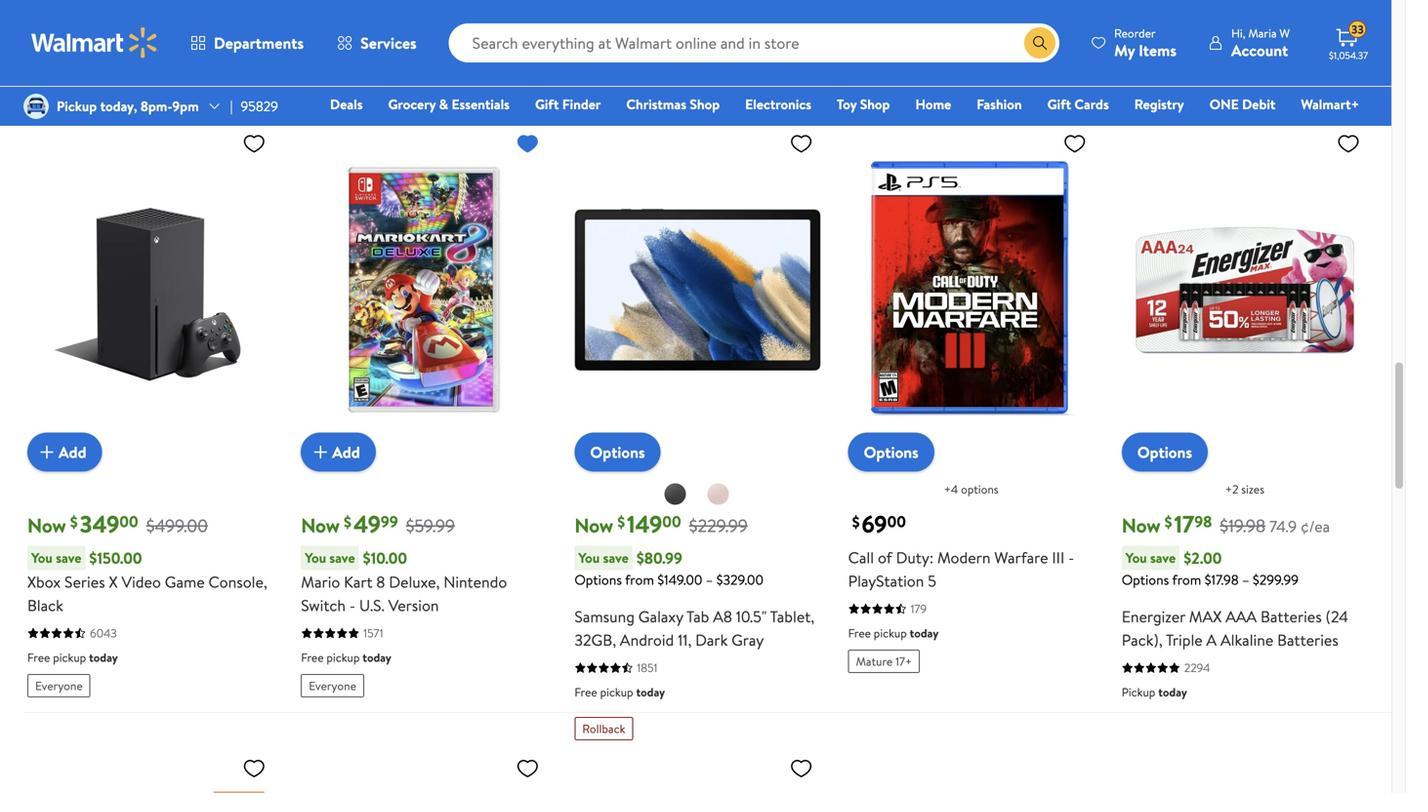 Task type: vqa. For each thing, say whether or not it's contained in the screenshot.
'Progress Bar'
no



Task type: describe. For each thing, give the bounding box(es) containing it.
mature
[[856, 654, 893, 670]]

$17.98
[[1205, 571, 1239, 590]]

shop for christmas shop
[[690, 95, 720, 114]]

you save $2.00 options from $17.98 – $299.99
[[1122, 548, 1299, 590]]

$299.99
[[1253, 571, 1299, 590]]

departments
[[214, 32, 304, 54]]

69
[[862, 508, 887, 541]]

deal
[[35, 96, 58, 112]]

33
[[1352, 21, 1364, 38]]

everyone for 349
[[35, 678, 83, 695]]

$499.00
[[146, 514, 208, 539]]

- inside you save $10.00 mario kart 8 deluxe, nintendo switch - u.s. version
[[349, 595, 355, 617]]

samsung galaxy tab a8 10.5" tablet, 32gb, android 11, dark gray
[[575, 606, 815, 651]]

price
[[23, 67, 58, 88]]

playstation
[[848, 571, 924, 592]]

nicorette mini nicotine lozenges stop smoking aid 2 mg mint - 20 ct image
[[301, 749, 547, 794]]

$19.98
[[1220, 514, 1266, 539]]

options inside you save $2.00 options from $17.98 – $299.99
[[1122, 571, 1169, 590]]

services
[[360, 32, 417, 54]]

a
[[1207, 630, 1217, 651]]

christmas
[[626, 95, 687, 114]]

save for 349
[[56, 549, 81, 568]]

maria
[[1248, 25, 1277, 42]]

gray image
[[664, 483, 687, 506]]

rollback down 32gb,
[[582, 721, 625, 738]]

95829
[[241, 97, 278, 116]]

0 vertical spatial deals
[[72, 25, 119, 53]]

from for 149
[[625, 571, 654, 590]]

98
[[1195, 511, 1212, 533]]

one
[[1210, 95, 1239, 114]]

dark
[[695, 630, 728, 651]]

options
[[961, 481, 999, 498]]

add to favorites list, xbox series x video game console, black image
[[242, 131, 266, 156]]

options link for 69
[[848, 433, 934, 472]]

99
[[381, 511, 398, 533]]

save for 149
[[603, 549, 629, 568]]

free pickup today down 6043
[[27, 650, 118, 666]]

toy shop link
[[828, 94, 899, 115]]

add for 49
[[332, 442, 360, 463]]

series
[[64, 572, 105, 593]]

mario kart 8 deluxe, nintendo switch - u.s. version image
[[301, 124, 547, 457]]

|
[[230, 97, 233, 116]]

pickup today
[[1122, 685, 1187, 701]]

grocery & essentials
[[388, 95, 510, 114]]

today down 6043
[[89, 650, 118, 666]]

add to favorites list, pikmin 4 - nintendo switch image
[[242, 757, 266, 781]]

shop for toy shop
[[860, 95, 890, 114]]

add to favorites list, gotham steel diamond pots and pans set nonstick cookware set includes skillets fry pans stock pots, dishwasher and oven safe12 pcs image
[[790, 757, 813, 781]]

hi,
[[1231, 25, 1246, 42]]

1 vertical spatial batteries
[[1277, 630, 1339, 651]]

today down 2294
[[1158, 685, 1187, 701]]

(13)
[[123, 30, 147, 51]]

$ inside $ 69 00
[[852, 512, 860, 533]]

1571
[[363, 625, 383, 642]]

today down 1571
[[363, 650, 391, 666]]

deals link
[[321, 94, 372, 115]]

christmas shop
[[626, 95, 720, 114]]

&
[[439, 95, 448, 114]]

call of duty: modern warfare iii - playstation 5 image
[[848, 124, 1094, 457]]

call
[[848, 547, 874, 569]]

$229.99
[[689, 514, 748, 539]]

options for $229.99
[[590, 442, 645, 463]]

legal information image
[[224, 70, 239, 86]]

$ 69 00
[[852, 508, 906, 541]]

galaxy
[[638, 606, 683, 628]]

finder
[[562, 95, 601, 114]]

options for 69
[[864, 442, 919, 463]]

8
[[376, 572, 385, 593]]

free down 'black'
[[27, 650, 50, 666]]

you for 349
[[31, 549, 53, 568]]

options inside the you save $80.99 options from $149.00 – $329.00
[[575, 571, 622, 590]]

alkaline
[[1221, 630, 1274, 651]]

tablet,
[[770, 606, 815, 628]]

electronics link
[[736, 94, 820, 115]]

add button for 349
[[27, 433, 102, 472]]

cards
[[1075, 95, 1109, 114]]

save inside you save $2.00 options from $17.98 – $299.99
[[1150, 549, 1176, 568]]

aaa
[[1226, 606, 1257, 628]]

gift cards link
[[1039, 94, 1118, 115]]

00 for 149
[[662, 511, 681, 533]]

+2
[[1225, 481, 1239, 498]]

add to cart image for 349
[[35, 441, 59, 464]]

you for 149
[[578, 549, 600, 568]]

hi, maria w account
[[1231, 25, 1290, 61]]

account
[[1231, 40, 1288, 61]]

w
[[1280, 25, 1290, 42]]

you save $80.99 options from $149.00 – $329.00
[[575, 548, 764, 590]]

00 inside $ 69 00
[[887, 511, 906, 533]]

one debit link
[[1201, 94, 1284, 115]]

now for 49
[[301, 512, 340, 540]]

purchased
[[102, 67, 171, 88]]

$ for 49
[[344, 512, 352, 533]]

save for 49
[[330, 549, 355, 568]]

toy shop
[[837, 95, 890, 114]]

$149.00
[[657, 571, 702, 590]]

Walmart Site-Wide search field
[[449, 23, 1060, 62]]

now for 149
[[575, 512, 613, 540]]

pickup down 'black'
[[53, 650, 86, 666]]

now inside now $ 17 98 $19.98 74.9 ¢/ea
[[1122, 512, 1161, 540]]

$ for 349
[[70, 512, 78, 533]]

free pickup today down 1851
[[575, 685, 665, 701]]

free down switch
[[301, 650, 324, 666]]

fashion link
[[968, 94, 1031, 115]]

now for 349
[[27, 512, 66, 540]]

$329.00
[[716, 571, 764, 590]]

you inside you save $2.00 options from $17.98 – $299.99
[[1126, 549, 1147, 568]]

departments button
[[174, 20, 320, 66]]

samsung
[[575, 606, 635, 628]]

tab
[[687, 606, 709, 628]]

pickup for pickup today, 8pm-9pm
[[57, 97, 97, 116]]

you save $150.00 xbox series x video game console, black
[[27, 548, 267, 617]]

pikmin 4 - nintendo switch image
[[27, 749, 274, 794]]

grocery & essentials link
[[379, 94, 518, 115]]

00 for 349
[[119, 511, 138, 533]]

+2 sizes
[[1225, 481, 1265, 498]]

electronics
[[745, 95, 812, 114]]

$2.00
[[1184, 548, 1222, 569]]

$ for 149
[[617, 512, 625, 533]]

grocery
[[388, 95, 436, 114]]

triple
[[1166, 630, 1203, 651]]

gift for gift finder
[[535, 95, 559, 114]]

video
[[122, 572, 161, 593]]



Task type: locate. For each thing, give the bounding box(es) containing it.
gotham steel diamond pots and pans set nonstick cookware set includes skillets fry pans stock pots, dishwasher and oven safe12 pcs image
[[575, 749, 821, 794]]

2 $ from the left
[[344, 512, 352, 533]]

pickup for pickup today
[[1122, 685, 1156, 701]]

best seller
[[309, 96, 361, 112], [856, 96, 909, 112]]

best seller for $59.99
[[309, 96, 361, 112]]

free pickup today up mature 17+
[[848, 625, 939, 642]]

best seller left home
[[856, 96, 909, 112]]

max
[[1189, 606, 1222, 628]]

batteries down $299.99
[[1261, 606, 1322, 628]]

1 – from the left
[[706, 571, 713, 590]]

search icon image
[[1032, 35, 1048, 51]]

now $ 49 99 $59.99
[[301, 508, 455, 541]]

0 horizontal spatial best
[[309, 96, 331, 112]]

1 everyone from the left
[[35, 678, 83, 695]]

duty:
[[896, 547, 934, 569]]

2 add to cart image from the left
[[309, 441, 332, 464]]

-
[[1068, 547, 1074, 569], [349, 595, 355, 617]]

9pm
[[172, 97, 199, 116]]

1 best seller from the left
[[309, 96, 361, 112]]

today,
[[100, 97, 137, 116]]

gift left finder
[[535, 95, 559, 114]]

flash deals (13)
[[23, 25, 147, 53]]

now left 149
[[575, 512, 613, 540]]

pickup
[[57, 97, 97, 116], [1122, 685, 1156, 701]]

add to favorites list, nicorette mini nicotine lozenges stop smoking aid 2 mg mint - 20 ct image
[[516, 757, 539, 781]]

17+
[[896, 654, 912, 670]]

1 from from the left
[[625, 571, 654, 590]]

4 now from the left
[[1122, 512, 1161, 540]]

0 horizontal spatial 00
[[119, 511, 138, 533]]

0 horizontal spatial gift
[[535, 95, 559, 114]]

best for 69
[[856, 96, 879, 112]]

everyone down 'black'
[[35, 678, 83, 695]]

pickup down switch
[[327, 650, 360, 666]]

seller for 69
[[881, 96, 909, 112]]

rollback down the items
[[1130, 96, 1173, 112]]

1 you from the left
[[31, 549, 53, 568]]

add to favorites list, call of duty: modern warfare iii - playstation 5 image
[[1063, 131, 1087, 156]]

from
[[625, 571, 654, 590], [1172, 571, 1201, 590]]

fashion
[[977, 95, 1022, 114]]

0 horizontal spatial add
[[59, 442, 86, 463]]

you
[[31, 549, 53, 568], [305, 549, 326, 568], [578, 549, 600, 568], [1126, 549, 1147, 568]]

now inside the now $ 49 99 $59.99
[[301, 512, 340, 540]]

save left $2.00
[[1150, 549, 1176, 568]]

everyone
[[35, 678, 83, 695], [309, 678, 356, 695]]

0 horizontal spatial add to cart image
[[35, 441, 59, 464]]

xbox
[[27, 572, 61, 593]]

switch
[[301, 595, 346, 617]]

+4
[[944, 481, 958, 498]]

rollback for 17
[[1130, 96, 1173, 112]]

00 inside now $ 149 00 $229.99
[[662, 511, 681, 533]]

save up series
[[56, 549, 81, 568]]

2 you from the left
[[305, 549, 326, 568]]

0 horizontal spatial pickup
[[57, 97, 97, 116]]

179
[[911, 601, 927, 618]]

gift left cards
[[1047, 95, 1071, 114]]

0 vertical spatial batteries
[[1261, 606, 1322, 628]]

1 vertical spatial pickup
[[1122, 685, 1156, 701]]

x
[[109, 572, 118, 593]]

pink image
[[707, 483, 730, 506]]

sizes
[[1241, 481, 1265, 498]]

1 now from the left
[[27, 512, 66, 540]]

$ inside the now $ 349 00 $499.00
[[70, 512, 78, 533]]

add for 349
[[59, 442, 86, 463]]

2 now from the left
[[301, 512, 340, 540]]

4 save from the left
[[1150, 549, 1176, 568]]

best seller down services popup button
[[309, 96, 361, 112]]

0 horizontal spatial –
[[706, 571, 713, 590]]

3 options link from the left
[[1122, 433, 1208, 472]]

save inside the you save $80.99 options from $149.00 – $329.00
[[603, 549, 629, 568]]

2 options link from the left
[[848, 433, 934, 472]]

save inside you save $150.00 xbox series x video game console, black
[[56, 549, 81, 568]]

mario
[[301, 572, 340, 593]]

00 up '$150.00'
[[119, 511, 138, 533]]

online
[[175, 67, 216, 88]]

pickup up mature 17+
[[874, 625, 907, 642]]

options link up 149
[[575, 433, 661, 472]]

seller for $59.99
[[334, 96, 361, 112]]

17
[[1174, 508, 1195, 541]]

1 add to cart image from the left
[[35, 441, 59, 464]]

0 horizontal spatial from
[[625, 571, 654, 590]]

1851
[[637, 660, 658, 677]]

1 horizontal spatial add to cart image
[[309, 441, 332, 464]]

0 horizontal spatial options link
[[575, 433, 661, 472]]

00 inside the now $ 349 00 $499.00
[[119, 511, 138, 533]]

options link up 17
[[1122, 433, 1208, 472]]

one debit
[[1210, 95, 1276, 114]]

batteries
[[1261, 606, 1322, 628], [1277, 630, 1339, 651]]

$ inside the now $ 49 99 $59.99
[[344, 512, 352, 533]]

rollback for 149
[[582, 96, 625, 112]]

$ left 149
[[617, 512, 625, 533]]

options link for $19.98
[[1122, 433, 1208, 472]]

349
[[80, 508, 119, 541]]

seller left grocery
[[334, 96, 361, 112]]

2 shop from the left
[[860, 95, 890, 114]]

pickup down pack), in the bottom right of the page
[[1122, 685, 1156, 701]]

6043
[[90, 625, 117, 642]]

add to favorites list, samsung galaxy tab a8 10.5" tablet, 32gb, android 11, dark gray image
[[790, 131, 813, 156]]

add button up 49 at the bottom
[[301, 433, 376, 472]]

2294
[[1184, 660, 1210, 677]]

– inside you save $2.00 options from $17.98 – $299.99
[[1242, 571, 1249, 590]]

1 horizontal spatial -
[[1068, 547, 1074, 569]]

now $ 349 00 $499.00
[[27, 508, 208, 541]]

- right iii
[[1068, 547, 1074, 569]]

add button for 49
[[301, 433, 376, 472]]

3 you from the left
[[578, 549, 600, 568]]

registry link
[[1126, 94, 1193, 115]]

now left 17
[[1122, 512, 1161, 540]]

game
[[165, 572, 205, 593]]

options for $19.98
[[1137, 442, 1192, 463]]

4 you from the left
[[1126, 549, 1147, 568]]

add
[[59, 442, 86, 463], [332, 442, 360, 463]]

everyone for 49
[[309, 678, 356, 695]]

0 horizontal spatial best seller
[[309, 96, 361, 112]]

you up 'samsung'
[[578, 549, 600, 568]]

0 horizontal spatial seller
[[334, 96, 361, 112]]

from for 17
[[1172, 571, 1201, 590]]

debit
[[1242, 95, 1276, 114]]

free down 32gb,
[[575, 685, 597, 701]]

now left 349
[[27, 512, 66, 540]]

you up xbox
[[31, 549, 53, 568]]

gift for gift cards
[[1047, 95, 1071, 114]]

add button up 349
[[27, 433, 102, 472]]

1 add button from the left
[[27, 433, 102, 472]]

seller left home
[[881, 96, 909, 112]]

today down 179
[[910, 625, 939, 642]]

toy
[[837, 95, 857, 114]]

rollback left the christmas
[[582, 96, 625, 112]]

1 horizontal spatial options link
[[848, 433, 934, 472]]

$ left 349
[[70, 512, 78, 533]]

Search search field
[[449, 23, 1060, 62]]

1 vertical spatial deals
[[330, 95, 363, 114]]

2 00 from the left
[[662, 511, 681, 533]]

1 horizontal spatial best seller
[[856, 96, 909, 112]]

1 horizontal spatial from
[[1172, 571, 1201, 590]]

1 horizontal spatial –
[[1242, 571, 1249, 590]]

gift finder
[[535, 95, 601, 114]]

8pm-
[[140, 97, 172, 116]]

1 00 from the left
[[119, 511, 138, 533]]

free pickup today
[[848, 625, 939, 642], [27, 650, 118, 666], [301, 650, 391, 666], [575, 685, 665, 701]]

best for $59.99
[[309, 96, 331, 112]]

 image
[[23, 94, 49, 119]]

2 from from the left
[[1172, 571, 1201, 590]]

1 horizontal spatial add button
[[301, 433, 376, 472]]

$1,054.37
[[1329, 49, 1368, 62]]

00 down gray image
[[662, 511, 681, 533]]

my
[[1114, 40, 1135, 61]]

energizer
[[1122, 606, 1185, 628]]

deals left (13)
[[72, 25, 119, 53]]

from inside you save $2.00 options from $17.98 – $299.99
[[1172, 571, 1201, 590]]

- inside call of duty: modern warfare iii - playstation 5
[[1068, 547, 1074, 569]]

1 seller from the left
[[334, 96, 361, 112]]

pickup down 'when' on the left top of the page
[[57, 97, 97, 116]]

from down "$80.99"
[[625, 571, 654, 590]]

save inside you save $10.00 mario kart 8 deluxe, nintendo switch - u.s. version
[[330, 549, 355, 568]]

now inside the now $ 349 00 $499.00
[[27, 512, 66, 540]]

– right $17.98
[[1242, 571, 1249, 590]]

+4 options
[[944, 481, 999, 498]]

mature 17+
[[856, 654, 912, 670]]

3 save from the left
[[603, 549, 629, 568]]

gray
[[732, 630, 764, 651]]

00
[[119, 511, 138, 533], [662, 511, 681, 533], [887, 511, 906, 533]]

options up $ 69 00 on the bottom of page
[[864, 442, 919, 463]]

pickup
[[874, 625, 907, 642], [53, 650, 86, 666], [327, 650, 360, 666], [600, 685, 633, 701]]

now $ 149 00 $229.99
[[575, 508, 748, 541]]

1 shop from the left
[[690, 95, 720, 114]]

you save $10.00 mario kart 8 deluxe, nintendo switch - u.s. version
[[301, 548, 507, 617]]

1 horizontal spatial 00
[[662, 511, 681, 533]]

you up energizer
[[1126, 549, 1147, 568]]

xbox series x video game console, black image
[[27, 124, 274, 457]]

1 horizontal spatial best
[[856, 96, 879, 112]]

options link
[[575, 433, 661, 472], [848, 433, 934, 472], [1122, 433, 1208, 472]]

options up energizer
[[1122, 571, 1169, 590]]

deluxe,
[[389, 572, 440, 593]]

(24
[[1326, 606, 1348, 628]]

you up mario
[[305, 549, 326, 568]]

options up 'samsung'
[[575, 571, 622, 590]]

options link for $229.99
[[575, 433, 661, 472]]

1 save from the left
[[56, 549, 81, 568]]

4 $ from the left
[[852, 512, 860, 533]]

1 horizontal spatial everyone
[[309, 678, 356, 695]]

1 horizontal spatial gift
[[1047, 95, 1071, 114]]

add to favorites list, energizer max aaa batteries (24 pack), triple a alkaline batteries image
[[1337, 131, 1360, 156]]

- left u.s.
[[349, 595, 355, 617]]

– inside the you save $80.99 options from $149.00 – $329.00
[[706, 571, 713, 590]]

best
[[309, 96, 331, 112], [856, 96, 879, 112]]

from inside the you save $80.99 options from $149.00 – $329.00
[[625, 571, 654, 590]]

add button
[[27, 433, 102, 472], [301, 433, 376, 472]]

3 now from the left
[[575, 512, 613, 540]]

android
[[620, 630, 674, 651]]

save up kart
[[330, 549, 355, 568]]

now inside now $ 149 00 $229.99
[[575, 512, 613, 540]]

$ inside now $ 17 98 $19.98 74.9 ¢/ea
[[1165, 512, 1172, 533]]

| 95829
[[230, 97, 278, 116]]

you inside you save $150.00 xbox series x video game console, black
[[31, 549, 53, 568]]

options
[[590, 442, 645, 463], [864, 442, 919, 463], [1137, 442, 1192, 463], [575, 571, 622, 590], [1122, 571, 1169, 590]]

deals left grocery
[[330, 95, 363, 114]]

add to cart image
[[35, 441, 59, 464], [309, 441, 332, 464]]

2 best from the left
[[856, 96, 879, 112]]

you inside you save $10.00 mario kart 8 deluxe, nintendo switch - u.s. version
[[305, 549, 326, 568]]

shop right toy
[[860, 95, 890, 114]]

5 $ from the left
[[1165, 512, 1172, 533]]

add up 349
[[59, 442, 86, 463]]

add up 49 at the bottom
[[332, 442, 360, 463]]

remove from favorites list, mario kart 8 deluxe, nintendo switch - u.s. version image
[[516, 131, 539, 156]]

now left 49 at the bottom
[[301, 512, 340, 540]]

1 horizontal spatial deals
[[330, 95, 363, 114]]

from down $2.00
[[1172, 571, 1201, 590]]

$ left 49 at the bottom
[[344, 512, 352, 533]]

shop
[[690, 95, 720, 114], [860, 95, 890, 114]]

3 $ from the left
[[617, 512, 625, 533]]

today down 1851
[[636, 685, 665, 701]]

1 horizontal spatial add
[[332, 442, 360, 463]]

services button
[[320, 20, 433, 66]]

149
[[627, 508, 662, 541]]

0 vertical spatial pickup
[[57, 97, 97, 116]]

3 00 from the left
[[887, 511, 906, 533]]

2 best seller from the left
[[856, 96, 909, 112]]

energizer max aaa batteries (24 pack), triple a alkaline batteries image
[[1122, 124, 1368, 457]]

1 $ from the left
[[70, 512, 78, 533]]

$ left the 69
[[852, 512, 860, 533]]

74.9
[[1270, 516, 1297, 538]]

$150.00
[[89, 548, 142, 569]]

0 horizontal spatial -
[[349, 595, 355, 617]]

11,
[[678, 630, 692, 651]]

gift cards
[[1047, 95, 1109, 114]]

price when purchased online
[[23, 67, 216, 88]]

walmart image
[[31, 27, 158, 59]]

free up mature
[[848, 625, 871, 642]]

save left "$80.99"
[[603, 549, 629, 568]]

reorder my items
[[1114, 25, 1177, 61]]

1 best from the left
[[309, 96, 331, 112]]

everyone down switch
[[309, 678, 356, 695]]

0 horizontal spatial everyone
[[35, 678, 83, 695]]

2 add from the left
[[332, 442, 360, 463]]

2 save from the left
[[330, 549, 355, 568]]

shop right the christmas
[[690, 95, 720, 114]]

best right 95829
[[309, 96, 331, 112]]

$10.00
[[363, 548, 407, 569]]

you inside the you save $80.99 options from $149.00 – $329.00
[[578, 549, 600, 568]]

now $ 17 98 $19.98 74.9 ¢/ea
[[1122, 508, 1330, 541]]

batteries down (24
[[1277, 630, 1339, 651]]

1 gift from the left
[[535, 95, 559, 114]]

2 horizontal spatial options link
[[1122, 433, 1208, 472]]

best left home
[[856, 96, 879, 112]]

1 horizontal spatial pickup
[[1122, 685, 1156, 701]]

$ inside now $ 149 00 $229.99
[[617, 512, 625, 533]]

0 horizontal spatial deals
[[72, 25, 119, 53]]

options link up $ 69 00 on the bottom of page
[[848, 433, 934, 472]]

1 options link from the left
[[575, 433, 661, 472]]

home
[[915, 95, 951, 114]]

32gb,
[[575, 630, 616, 651]]

free pickup today down 1571
[[301, 650, 391, 666]]

add to cart image for 49
[[309, 441, 332, 464]]

2 horizontal spatial 00
[[887, 511, 906, 533]]

you for 49
[[305, 549, 326, 568]]

essentials
[[452, 95, 510, 114]]

2 add button from the left
[[301, 433, 376, 472]]

2 everyone from the left
[[309, 678, 356, 695]]

gift finder link
[[526, 94, 610, 115]]

options up 149
[[590, 442, 645, 463]]

2 gift from the left
[[1047, 95, 1071, 114]]

best seller for 69
[[856, 96, 909, 112]]

call of duty: modern warfare iii - playstation 5
[[848, 547, 1074, 592]]

2 – from the left
[[1242, 571, 1249, 590]]

gift
[[535, 95, 559, 114], [1047, 95, 1071, 114]]

2 seller from the left
[[881, 96, 909, 112]]

a8
[[713, 606, 732, 628]]

1 horizontal spatial seller
[[881, 96, 909, 112]]

pickup down 32gb,
[[600, 685, 633, 701]]

home link
[[907, 94, 960, 115]]

– for 149
[[706, 571, 713, 590]]

– right $149.00
[[706, 571, 713, 590]]

walmart+ link
[[1292, 94, 1368, 115]]

1 horizontal spatial shop
[[860, 95, 890, 114]]

reorder
[[1114, 25, 1156, 42]]

0 horizontal spatial shop
[[690, 95, 720, 114]]

samsung galaxy tab a8 10.5" tablet, 32gb, android 11, dark gray image
[[575, 124, 821, 457]]

0 horizontal spatial add button
[[27, 433, 102, 472]]

00 up of
[[887, 511, 906, 533]]

1 vertical spatial -
[[349, 595, 355, 617]]

$ left 17
[[1165, 512, 1172, 533]]

0 vertical spatial -
[[1068, 547, 1074, 569]]

options up 17
[[1137, 442, 1192, 463]]

1 add from the left
[[59, 442, 86, 463]]

– for 17
[[1242, 571, 1249, 590]]



